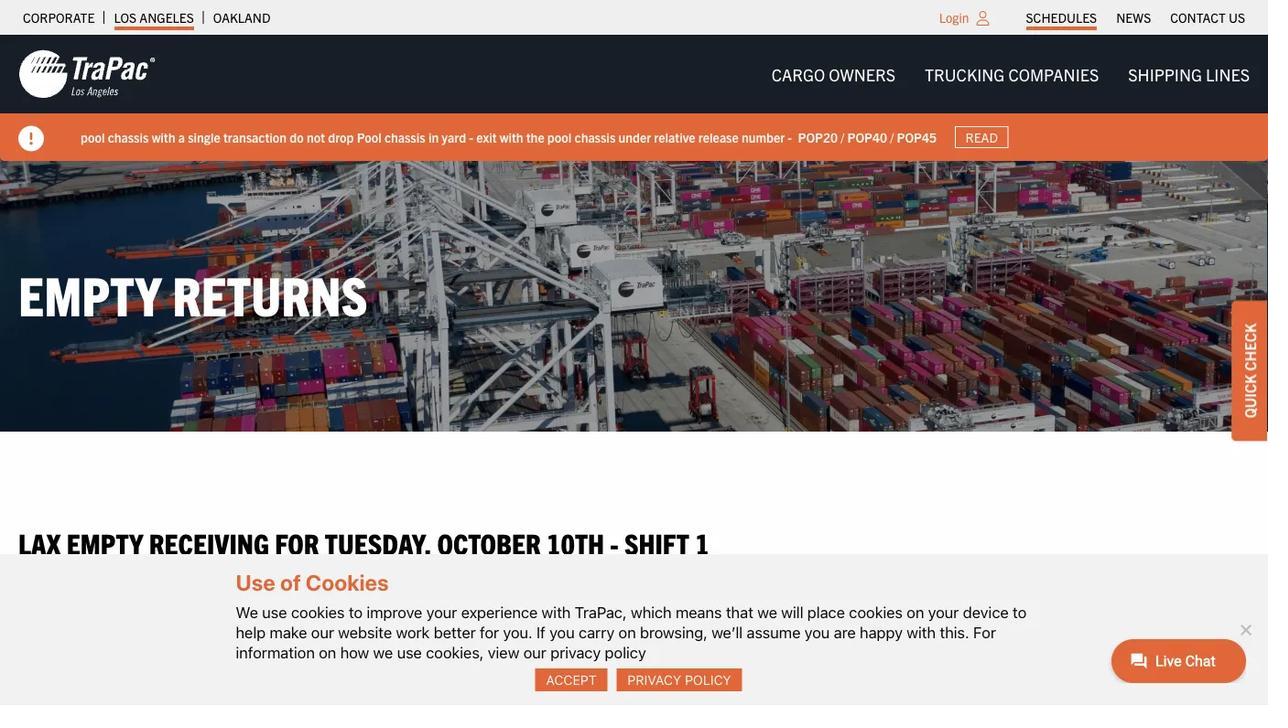 Task type: locate. For each thing, give the bounding box(es) containing it.
0 horizontal spatial to
[[349, 604, 363, 622]]

0 vertical spatial our
[[311, 624, 334, 642]]

read link right hours
[[276, 126, 329, 148]]

light image
[[976, 11, 989, 26]]

your
[[426, 604, 457, 622], [928, 604, 959, 622]]

1 read link from the left
[[276, 126, 329, 148]]

we up assume
[[757, 604, 777, 622]]

to up website
[[349, 604, 363, 622]]

0 horizontal spatial read
[[286, 129, 319, 146]]

october
[[437, 525, 541, 561]]

1 horizontal spatial chassis
[[384, 129, 425, 145]]

our
[[311, 624, 334, 642], [523, 644, 546, 662]]

2 horizontal spatial chassis
[[575, 129, 615, 145]]

privacy
[[628, 673, 681, 688]]

place
[[807, 604, 845, 622]]

- right 10th on the left bottom of the page
[[610, 525, 619, 561]]

read link right pop45
[[955, 126, 1008, 148]]

shipping lines link
[[1114, 56, 1264, 93]]

0 horizontal spatial under
[[163, 129, 196, 145]]

menu bar
[[1016, 5, 1255, 30], [757, 56, 1264, 93]]

means
[[676, 604, 722, 622]]

0 vertical spatial yes
[[492, 642, 517, 660]]

0 horizontal spatial read link
[[276, 126, 329, 148]]

/ left pop45
[[890, 129, 894, 145]]

2 your from the left
[[928, 604, 959, 622]]

los angeles image
[[18, 49, 156, 100]]

flips
[[81, 129, 107, 145]]

pool chassis with a single transaction  do not drop pool chassis in yard -  exit with the pool chassis under relative release number -  pop20 / pop40 / pop45
[[81, 129, 937, 145]]

news
[[1116, 9, 1151, 26]]

cookies up happy
[[849, 604, 903, 622]]

-
[[469, 129, 473, 145], [788, 129, 792, 145], [610, 525, 619, 561]]

1 horizontal spatial you
[[805, 624, 830, 642]]

2 read link from the left
[[955, 126, 1008, 148]]

number
[[742, 129, 785, 145]]

single
[[188, 129, 220, 145]]

improve
[[367, 604, 422, 622]]

use
[[262, 604, 287, 622], [397, 644, 422, 662]]

you
[[549, 624, 575, 642], [805, 624, 830, 642]]

empty
[[67, 525, 143, 561]]

1 vertical spatial we
[[373, 644, 393, 662]]

2 pool from the left
[[547, 129, 572, 145]]

1 horizontal spatial your
[[928, 604, 959, 622]]

2 horizontal spatial -
[[788, 129, 792, 145]]

2 to from the left
[[1013, 604, 1027, 622]]

browsing,
[[640, 624, 708, 642]]

work
[[396, 624, 430, 642]]

hours
[[226, 129, 258, 145]]

1 horizontal spatial read link
[[955, 126, 1008, 148]]

that
[[726, 604, 753, 622]]

1 vertical spatial menu bar
[[757, 56, 1264, 93]]

chassis
[[108, 129, 149, 145], [384, 129, 425, 145], [575, 129, 615, 145]]

1 vertical spatial use
[[397, 644, 422, 662]]

0 horizontal spatial chassis
[[108, 129, 149, 145]]

yes
[[492, 642, 517, 660], [686, 681, 711, 699]]

1 horizontal spatial to
[[1013, 604, 1027, 622]]

2 under from the left
[[618, 129, 651, 145]]

banner containing cargo owners
[[0, 35, 1268, 161]]

1 you from the left
[[549, 624, 575, 642]]

1 horizontal spatial cookies
[[849, 604, 903, 622]]

0 horizontal spatial -
[[469, 129, 473, 145]]

america
[[125, 642, 187, 660]]

los angeles
[[114, 9, 194, 26]]

help
[[236, 624, 266, 642]]

pool right the
[[547, 129, 572, 145]]

on left 'how'
[[319, 644, 336, 662]]

0 horizontal spatial yes
[[492, 642, 517, 660]]

your up better
[[426, 604, 457, 622]]

for
[[480, 624, 499, 642]]

we down website
[[373, 644, 393, 662]]

which
[[631, 604, 672, 622]]

login
[[939, 9, 969, 26]]

los angeles link
[[114, 5, 194, 30]]

read right pop45
[[965, 129, 998, 146]]

0 vertical spatial on
[[907, 604, 924, 622]]

read
[[286, 129, 319, 146], [965, 129, 998, 146]]

0 horizontal spatial pool
[[81, 129, 105, 145]]

1 horizontal spatial pool
[[547, 129, 572, 145]]

on up policy
[[618, 624, 636, 642]]

1 horizontal spatial yes
[[686, 681, 711, 699]]

chassis right flips
[[108, 129, 149, 145]]

flips schedule under gate hours
[[81, 129, 258, 145]]

0 horizontal spatial our
[[311, 624, 334, 642]]

not
[[307, 129, 325, 145]]

1 to from the left
[[349, 604, 363, 622]]

schedule
[[110, 129, 160, 145]]

menu bar up shipping
[[1016, 5, 1255, 30]]

cookies,
[[426, 644, 484, 662]]

schedules
[[1026, 9, 1097, 26]]

better
[[434, 624, 476, 642]]

2 read from the left
[[965, 129, 998, 146]]

login link
[[939, 9, 969, 26]]

pop40
[[847, 129, 887, 145]]

you right if
[[549, 624, 575, 642]]

yes right privacy
[[686, 681, 711, 699]]

0 vertical spatial use
[[262, 604, 287, 622]]

relative
[[654, 129, 695, 145]]

dual transaction only
[[492, 681, 668, 699]]

0 horizontal spatial on
[[319, 644, 336, 662]]

for
[[275, 525, 319, 561]]

1 horizontal spatial on
[[618, 624, 636, 642]]

0 horizontal spatial use
[[262, 604, 287, 622]]

cargo
[[771, 64, 825, 84]]

read left drop
[[286, 129, 319, 146]]

0 vertical spatial menu bar
[[1016, 5, 1255, 30]]

only
[[632, 681, 668, 699]]

/ right pop20
[[841, 129, 844, 145]]

1 vertical spatial on
[[618, 624, 636, 642]]

on left device
[[907, 604, 924, 622]]

1 horizontal spatial we
[[757, 604, 777, 622]]

assume
[[747, 624, 801, 642]]

use up make
[[262, 604, 287, 622]]

menu bar containing cargo owners
[[757, 56, 1264, 93]]

cookies up make
[[291, 604, 345, 622]]

chassis right the
[[575, 129, 615, 145]]

0 horizontal spatial you
[[549, 624, 575, 642]]

menu bar down light icon
[[757, 56, 1264, 93]]

banner
[[0, 35, 1268, 161]]

transaction
[[532, 681, 629, 699]]

lloyd
[[79, 642, 122, 660]]

we
[[757, 604, 777, 622], [373, 644, 393, 662]]

under left gate on the left of page
[[163, 129, 196, 145]]

1 read from the left
[[286, 129, 319, 146]]

our down 20sd86
[[311, 624, 334, 642]]

with
[[152, 129, 175, 145], [500, 129, 523, 145], [542, 604, 571, 622], [907, 624, 936, 642]]

1 horizontal spatial /
[[890, 129, 894, 145]]

0 horizontal spatial we
[[373, 644, 393, 662]]

1 vertical spatial yes
[[686, 681, 711, 699]]

1 horizontal spatial read
[[965, 129, 998, 146]]

menu bar inside banner
[[757, 56, 1264, 93]]

on
[[907, 604, 924, 622], [618, 624, 636, 642], [319, 644, 336, 662]]

1 horizontal spatial under
[[618, 129, 651, 145]]

pool left schedule
[[81, 129, 105, 145]]

chassis left in on the left of page
[[384, 129, 425, 145]]

read for flips schedule under gate hours
[[286, 129, 319, 146]]

returns
[[172, 261, 368, 327]]

0 horizontal spatial /
[[841, 129, 844, 145]]

- left "exit" in the left of the page
[[469, 129, 473, 145]]

los
[[114, 9, 137, 26]]

under left relative
[[618, 129, 651, 145]]

make
[[270, 624, 307, 642]]

corporate
[[23, 9, 95, 26]]

lax
[[18, 525, 61, 561]]

40sd96
[[686, 592, 739, 610]]

1 vertical spatial our
[[523, 644, 546, 662]]

0 horizontal spatial your
[[426, 604, 457, 622]]

yes down you.
[[492, 642, 517, 660]]

to right device
[[1013, 604, 1027, 622]]

to
[[349, 604, 363, 622], [1013, 604, 1027, 622]]

with left this. at the right bottom
[[907, 624, 936, 642]]

hapag
[[28, 642, 75, 660]]

with left the
[[500, 129, 523, 145]]

0 horizontal spatial cookies
[[291, 604, 345, 622]]

2 / from the left
[[890, 129, 894, 145]]

- right number
[[788, 129, 792, 145]]

our down if
[[523, 644, 546, 662]]

you down the place
[[805, 624, 830, 642]]

use down work
[[397, 644, 422, 662]]

experience
[[461, 604, 538, 622]]

your up this. at the right bottom
[[928, 604, 959, 622]]

quick check link
[[1231, 301, 1268, 442]]



Task type: describe. For each thing, give the bounding box(es) containing it.
cargo owners
[[771, 64, 895, 84]]

we
[[236, 604, 258, 622]]

solid image
[[18, 126, 44, 152]]

contact us
[[1170, 9, 1245, 26]]

trucking companies link
[[910, 56, 1114, 93]]

1 horizontal spatial use
[[397, 644, 422, 662]]

oakland link
[[213, 5, 271, 30]]

2 vertical spatial on
[[319, 644, 336, 662]]

read for pool chassis with a single transaction  do not drop pool chassis in yard -  exit with the pool chassis under relative release number -  pop20 / pop40 / pop45
[[965, 129, 998, 146]]

shipping
[[1128, 64, 1202, 84]]

trapac,
[[575, 604, 627, 622]]

policy
[[685, 673, 731, 688]]

a
[[178, 129, 185, 145]]

transaction
[[223, 129, 287, 145]]

website
[[338, 624, 392, 642]]

no image
[[1236, 621, 1254, 639]]

release
[[698, 129, 739, 145]]

schedules link
[[1026, 5, 1097, 30]]

us
[[1229, 9, 1245, 26]]

this.
[[940, 624, 969, 642]]

will
[[781, 604, 803, 622]]

2 horizontal spatial on
[[907, 604, 924, 622]]

carry
[[579, 624, 614, 642]]

1 cookies from the left
[[291, 604, 345, 622]]

2 you from the left
[[805, 624, 830, 642]]

check
[[1241, 324, 1259, 371]]

view
[[488, 644, 519, 662]]

quick
[[1241, 375, 1259, 419]]

news link
[[1116, 5, 1151, 30]]

cookies
[[306, 570, 389, 596]]

oakland
[[213, 9, 271, 26]]

for
[[973, 624, 996, 642]]

45sd96
[[881, 592, 933, 610]]

contact us link
[[1170, 5, 1245, 30]]

1 / from the left
[[841, 129, 844, 145]]

how
[[340, 644, 369, 662]]

read link for pool chassis with a single transaction  do not drop pool chassis in yard -  exit with the pool chassis under relative release number -  pop20 / pop40 / pop45
[[955, 126, 1008, 148]]

of
[[280, 570, 301, 596]]

(hlc)
[[217, 642, 255, 660]]

1 chassis from the left
[[108, 129, 149, 145]]

you.
[[503, 624, 532, 642]]

with up if
[[542, 604, 571, 622]]

1 your from the left
[[426, 604, 457, 622]]

1 under from the left
[[163, 129, 196, 145]]

cargo owners link
[[757, 56, 910, 93]]

accept
[[546, 673, 597, 688]]

lax empty receiving           for tuesday, october 10th              - shift 1
[[18, 525, 709, 561]]

inc
[[190, 642, 214, 660]]

drop
[[328, 129, 354, 145]]

tuesday,
[[325, 525, 431, 561]]

gate
[[199, 129, 223, 145]]

are
[[834, 624, 856, 642]]

3 chassis from the left
[[575, 129, 615, 145]]

pop45
[[897, 129, 937, 145]]

contact
[[1170, 9, 1226, 26]]

1 pool from the left
[[81, 129, 105, 145]]

do
[[290, 129, 304, 145]]

trucking companies
[[925, 64, 1099, 84]]

empty
[[18, 261, 162, 327]]

the
[[526, 129, 544, 145]]

dual
[[492, 681, 529, 699]]

with left a
[[152, 129, 175, 145]]

angeles
[[139, 9, 194, 26]]

use
[[236, 570, 275, 596]]

0 vertical spatial we
[[757, 604, 777, 622]]

menu bar containing schedules
[[1016, 5, 1255, 30]]

device
[[963, 604, 1009, 622]]

accept link
[[535, 669, 608, 692]]

1 horizontal spatial -
[[610, 525, 619, 561]]

privacy policy link
[[617, 669, 742, 692]]

pop20
[[798, 129, 838, 145]]

2 chassis from the left
[[384, 129, 425, 145]]

read link for flips schedule under gate hours
[[276, 126, 329, 148]]

corporate link
[[23, 5, 95, 30]]

privacy policy
[[628, 673, 731, 688]]

1 horizontal spatial our
[[523, 644, 546, 662]]

10th
[[547, 525, 604, 561]]

40sd86
[[492, 592, 544, 610]]

empty returns
[[18, 261, 368, 327]]

exit
[[476, 129, 497, 145]]

privacy
[[550, 644, 601, 662]]

policy
[[605, 644, 646, 662]]

lines
[[1206, 64, 1250, 84]]

pool
[[357, 129, 381, 145]]

2 cookies from the left
[[849, 604, 903, 622]]

shipping lines
[[1128, 64, 1250, 84]]

we'll
[[712, 624, 743, 642]]

20sd86
[[297, 592, 350, 610]]

receiving
[[149, 525, 269, 561]]



Task type: vqa. For each thing, say whether or not it's contained in the screenshot.
rightmost 13
no



